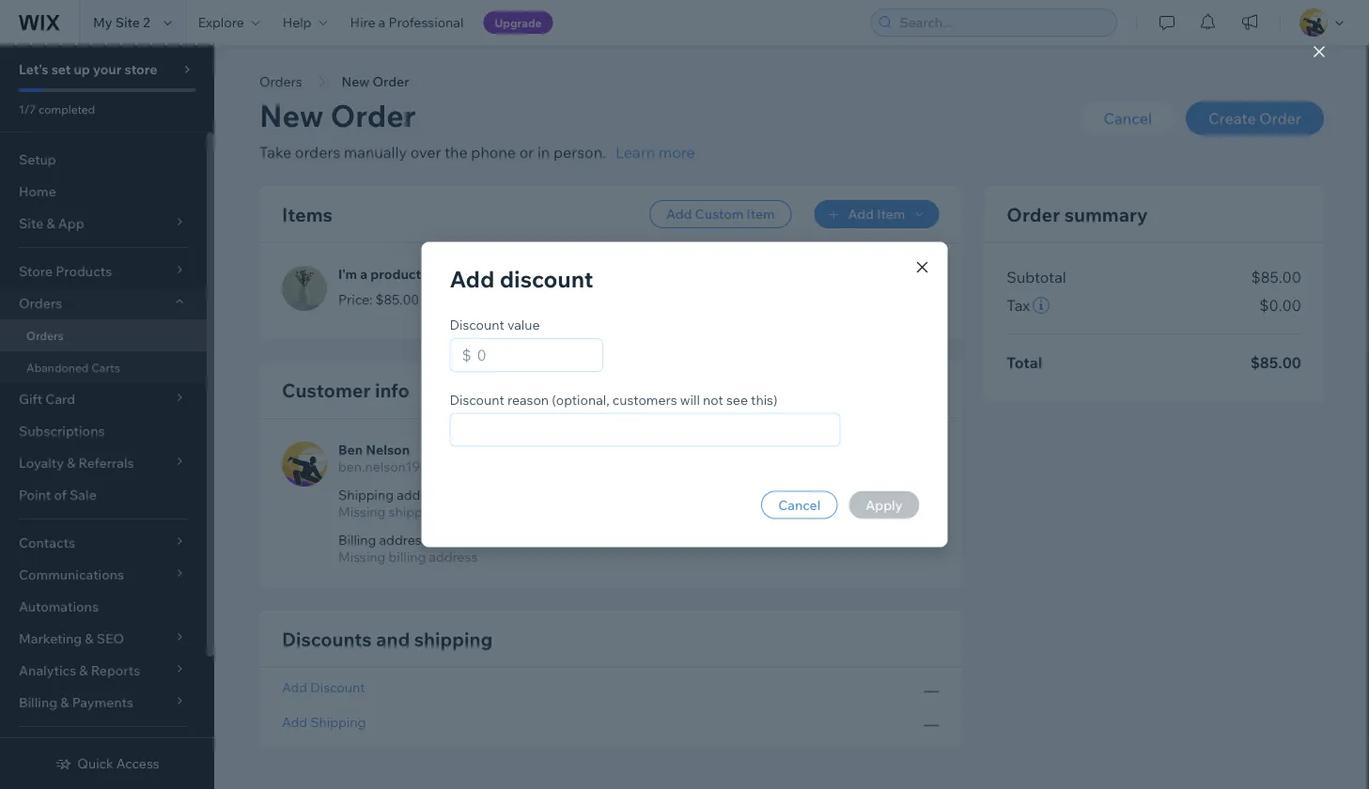 Task type: locate. For each thing, give the bounding box(es) containing it.
0 vertical spatial discount
[[450, 317, 505, 333]]

1 horizontal spatial new
[[342, 73, 370, 90]]

1 horizontal spatial cancel
[[1104, 109, 1153, 128]]

add inside add custom item button
[[667, 206, 692, 222]]

address inside "shipping address missing shipping address."
[[397, 487, 446, 503]]

order up subtotal
[[1007, 203, 1061, 226]]

discount down out of stock
[[450, 317, 505, 333]]

0 horizontal spatial cancel
[[779, 497, 821, 513]]

info
[[375, 378, 410, 402]]

orders
[[259, 73, 302, 90], [19, 295, 62, 312], [26, 329, 64, 343]]

in
[[538, 143, 550, 162]]

nelson
[[366, 442, 410, 458]]

1 vertical spatial shipping
[[310, 714, 366, 730]]

of
[[461, 291, 473, 308], [54, 487, 67, 503]]

setup link
[[0, 144, 207, 176]]

missing inside billing address missing billing address
[[338, 549, 386, 565]]

2 vertical spatial orders
[[26, 329, 64, 343]]

orders inside dropdown button
[[19, 295, 62, 312]]

address for billing
[[379, 532, 428, 549]]

0 vertical spatial cancel button
[[1082, 102, 1175, 135]]

1 missing from the top
[[338, 504, 386, 520]]

quick access button
[[55, 756, 159, 773]]

1/7
[[19, 102, 36, 116]]

order summary
[[1007, 203, 1148, 226]]

0 vertical spatial new
[[342, 73, 370, 90]]

address up billing
[[379, 532, 428, 549]]

item inside button
[[747, 206, 775, 222]]

1 vertical spatial cancel button
[[762, 491, 838, 519]]

order down new order button
[[331, 96, 416, 134]]

a
[[379, 14, 386, 31], [360, 266, 368, 282]]

a right i'm
[[360, 266, 368, 282]]

quick access
[[77, 756, 159, 772]]

add inside add item button
[[849, 206, 874, 222]]

2 vertical spatial $85.00
[[1251, 353, 1302, 372]]

missing down "billing"
[[338, 549, 386, 565]]

value
[[508, 317, 540, 333]]

address right billing
[[429, 549, 478, 565]]

will
[[680, 392, 700, 408]]

orders for "orders" "link"
[[26, 329, 64, 343]]

phone
[[471, 143, 516, 162]]

$85.00 for total
[[1251, 353, 1302, 372]]

missing up "billing"
[[338, 504, 386, 520]]

1 — from the top
[[924, 682, 939, 700]]

explore
[[198, 14, 244, 31]]

add inside add discount button
[[282, 680, 308, 696]]

create
[[1209, 109, 1257, 128]]

a right hire
[[379, 14, 386, 31]]

add for add discount
[[450, 265, 495, 293]]

0 vertical spatial address
[[397, 487, 446, 503]]

add inside add shipping button
[[282, 714, 308, 730]]

ben.nelson1980@gmail.com
[[338, 459, 514, 475]]

1 vertical spatial new
[[259, 96, 324, 134]]

stock
[[476, 291, 509, 308]]

new
[[342, 73, 370, 90], [259, 96, 324, 134]]

missing for shipping
[[338, 504, 386, 520]]

$85.00 up the $0.00 at right top
[[1252, 268, 1302, 287]]

this)
[[751, 392, 778, 408]]

set
[[51, 61, 71, 78]]

cancel
[[1104, 109, 1153, 128], [779, 497, 821, 513]]

new down hire
[[342, 73, 370, 90]]

site
[[115, 14, 140, 31]]

new inside new order take orders manually over the phone or in person. learn more
[[259, 96, 324, 134]]

1 vertical spatial address
[[379, 532, 428, 549]]

shipping
[[389, 504, 442, 520], [414, 628, 493, 651]]

more
[[659, 143, 695, 162]]

billing
[[338, 532, 376, 549]]

1 vertical spatial shipping
[[414, 628, 493, 651]]

1 vertical spatial a
[[360, 266, 368, 282]]

a for hire
[[379, 14, 386, 31]]

2 item from the left
[[877, 206, 906, 222]]

missing inside "shipping address missing shipping address."
[[338, 504, 386, 520]]

0 vertical spatial of
[[461, 291, 473, 308]]

orders button
[[0, 288, 207, 320]]

add for add item
[[849, 206, 874, 222]]

0 vertical spatial missing
[[338, 504, 386, 520]]

address down ben.nelson1980@gmail.com
[[397, 487, 446, 503]]

cancel button
[[1082, 102, 1175, 135], [762, 491, 838, 519]]

create order button
[[1186, 102, 1325, 135]]

— for add shipping
[[924, 715, 939, 734]]

see
[[727, 392, 748, 408]]

0 horizontal spatial of
[[54, 487, 67, 503]]

address for shipping
[[397, 487, 446, 503]]

add discount
[[282, 680, 365, 696]]

discount inside button
[[310, 680, 365, 696]]

shipping
[[338, 487, 394, 503], [310, 714, 366, 730]]

missing
[[338, 504, 386, 520], [338, 549, 386, 565]]

discount for discount reason (optional, customers will not see this)
[[450, 392, 505, 408]]

of left the sale
[[54, 487, 67, 503]]

0 vertical spatial orders
[[259, 73, 302, 90]]

1 horizontal spatial item
[[877, 206, 906, 222]]

price: $85.00 |
[[338, 291, 428, 308]]

1/7 completed
[[19, 102, 95, 116]]

2 missing from the top
[[338, 549, 386, 565]]

1 vertical spatial cancel
[[779, 497, 821, 513]]

automations
[[19, 599, 99, 615]]

1 vertical spatial of
[[54, 487, 67, 503]]

discount
[[450, 317, 505, 333], [450, 392, 505, 408], [310, 680, 365, 696]]

order down "hire a professional" link
[[373, 73, 409, 90]]

customers
[[613, 392, 677, 408]]

add for add discount
[[282, 680, 308, 696]]

discount
[[500, 265, 594, 293]]

discount reason (optional, customers will not see this)
[[450, 392, 778, 408]]

abandoned carts
[[26, 361, 120, 375]]

new order button
[[332, 68, 419, 96]]

None field
[[456, 414, 834, 446]]

product
[[371, 266, 421, 282]]

1 vertical spatial missing
[[338, 549, 386, 565]]

new order
[[342, 73, 409, 90]]

new down orders button
[[259, 96, 324, 134]]

1 horizontal spatial a
[[379, 14, 386, 31]]

person.
[[554, 143, 606, 162]]

new inside new order button
[[342, 73, 370, 90]]

discount for discount value
[[450, 317, 505, 333]]

order
[[373, 73, 409, 90], [331, 96, 416, 134], [1260, 109, 1302, 128], [1007, 203, 1061, 226]]

help button
[[271, 0, 339, 45]]

0 vertical spatial cancel
[[1104, 109, 1153, 128]]

orders for orders dropdown button
[[19, 295, 62, 312]]

customer info
[[282, 378, 410, 402]]

2 — from the top
[[924, 715, 939, 734]]

$85.00 down the product
[[376, 291, 420, 308]]

1 horizontal spatial of
[[461, 291, 473, 308]]

point
[[19, 487, 51, 503]]

order for create order
[[1260, 109, 1302, 128]]

2 vertical spatial discount
[[310, 680, 365, 696]]

orders inside button
[[259, 73, 302, 90]]

$85.00 down the $0.00 at right top
[[1251, 353, 1302, 372]]

let's
[[19, 61, 48, 78]]

add
[[667, 206, 692, 222], [849, 206, 874, 222], [450, 265, 495, 293], [282, 680, 308, 696], [282, 714, 308, 730]]

shipping right and
[[414, 628, 493, 651]]

1 item from the left
[[747, 206, 775, 222]]

new for new order take orders manually over the phone or in person. learn more
[[259, 96, 324, 134]]

1 vertical spatial —
[[924, 715, 939, 734]]

item inside button
[[877, 206, 906, 222]]

1 horizontal spatial cancel button
[[1082, 102, 1175, 135]]

order inside new order take orders manually over the phone or in person. learn more
[[331, 96, 416, 134]]

shipping up "billing"
[[338, 487, 394, 503]]

0 vertical spatial —
[[924, 682, 939, 700]]

new for new order
[[342, 73, 370, 90]]

1 vertical spatial orders
[[19, 295, 62, 312]]

ben nelson ben.nelson1980@gmail.com
[[338, 442, 514, 475]]

shipping inside "shipping address missing shipping address."
[[338, 487, 394, 503]]

1 vertical spatial discount
[[450, 392, 505, 408]]

order right create
[[1260, 109, 1302, 128]]

of right out
[[461, 291, 473, 308]]

orders inside "link"
[[26, 329, 64, 343]]

of inside sidebar "element"
[[54, 487, 67, 503]]

shipping down add discount button
[[310, 714, 366, 730]]

0 horizontal spatial a
[[360, 266, 368, 282]]

item
[[747, 206, 775, 222], [877, 206, 906, 222]]

0 vertical spatial a
[[379, 14, 386, 31]]

discount up add shipping
[[310, 680, 365, 696]]

add shipping
[[282, 714, 366, 730]]

discount down $
[[450, 392, 505, 408]]

0 horizontal spatial new
[[259, 96, 324, 134]]

cancel for the leftmost "cancel" button
[[779, 497, 821, 513]]

0 horizontal spatial item
[[747, 206, 775, 222]]

0 vertical spatial shipping
[[338, 487, 394, 503]]

0 vertical spatial $85.00
[[1252, 268, 1302, 287]]

0 vertical spatial shipping
[[389, 504, 442, 520]]

the
[[445, 143, 468, 162]]

$85.00
[[1252, 268, 1302, 287], [376, 291, 420, 308], [1251, 353, 1302, 372]]

shipping up billing address missing billing address
[[389, 504, 442, 520]]

of for out
[[461, 291, 473, 308]]



Task type: describe. For each thing, give the bounding box(es) containing it.
discounts
[[282, 628, 372, 651]]

new order take orders manually over the phone or in person. learn more
[[259, 96, 695, 162]]

i'm
[[338, 266, 357, 282]]

carts
[[91, 361, 120, 375]]

over
[[410, 143, 441, 162]]

subscriptions link
[[0, 416, 207, 447]]

upgrade
[[495, 16, 542, 30]]

out of stock
[[434, 291, 509, 308]]

0 horizontal spatial cancel button
[[762, 491, 838, 519]]

out
[[434, 291, 458, 308]]

a for i'm
[[360, 266, 368, 282]]

i'm a product
[[338, 266, 421, 282]]

add discount button
[[282, 680, 365, 697]]

— for add discount
[[924, 682, 939, 700]]

point of sale
[[19, 487, 97, 503]]

Search... field
[[894, 9, 1111, 36]]

of for point
[[54, 487, 67, 503]]

price:
[[338, 291, 373, 308]]

help
[[283, 14, 312, 31]]

0 text field
[[472, 339, 597, 371]]

or
[[520, 143, 534, 162]]

|
[[425, 291, 428, 308]]

hire
[[350, 14, 376, 31]]

$
[[462, 346, 472, 365]]

shipping address missing shipping address.
[[338, 487, 497, 520]]

add discount
[[450, 265, 594, 293]]

shipping inside "shipping address missing shipping address."
[[389, 504, 442, 520]]

missing for billing
[[338, 549, 386, 565]]

and
[[376, 628, 410, 651]]

home
[[19, 183, 56, 200]]

sidebar element
[[0, 45, 214, 790]]

$85.00 for subtotal
[[1252, 268, 1302, 287]]

add item button
[[815, 200, 939, 228]]

create order
[[1209, 109, 1302, 128]]

discounts and shipping
[[282, 628, 493, 651]]

add for add custom item
[[667, 206, 692, 222]]

sale
[[70, 487, 97, 503]]

abandoned carts link
[[0, 352, 207, 384]]

order for new order take orders manually over the phone or in person. learn more
[[331, 96, 416, 134]]

subscriptions
[[19, 423, 105, 439]]

customer
[[282, 378, 371, 402]]

professional
[[389, 14, 464, 31]]

reason
[[508, 392, 549, 408]]

subtotal
[[1007, 268, 1067, 287]]

automations link
[[0, 591, 207, 623]]

not
[[703, 392, 724, 408]]

items
[[282, 203, 333, 226]]

access
[[116, 756, 159, 772]]

$0.00
[[1260, 296, 1302, 315]]

learn
[[616, 143, 655, 162]]

manually
[[344, 143, 407, 162]]

order for new order
[[373, 73, 409, 90]]

orders button
[[250, 68, 312, 96]]

billing address missing billing address
[[338, 532, 478, 565]]

discount value
[[450, 317, 540, 333]]

add for add shipping
[[282, 714, 308, 730]]

add custom item
[[667, 206, 775, 222]]

setup
[[19, 151, 56, 168]]

quick
[[77, 756, 113, 772]]

store
[[124, 61, 157, 78]]

tax
[[1007, 296, 1030, 315]]

ben nelson image
[[282, 442, 327, 487]]

hire a professional link
[[339, 0, 475, 45]]

billing
[[389, 549, 426, 565]]

my site 2
[[93, 14, 150, 31]]

total
[[1007, 353, 1043, 372]]

(optional,
[[552, 392, 610, 408]]

summary
[[1065, 203, 1148, 226]]

point of sale link
[[0, 479, 207, 511]]

ben
[[338, 442, 363, 458]]

abandoned
[[26, 361, 89, 375]]

add item
[[849, 206, 906, 222]]

1 vertical spatial $85.00
[[376, 291, 420, 308]]

learn more link
[[616, 141, 695, 164]]

your
[[93, 61, 122, 78]]

hire a professional
[[350, 14, 464, 31]]

2
[[143, 14, 150, 31]]

cancel for the topmost "cancel" button
[[1104, 109, 1153, 128]]

add shipping button
[[282, 714, 366, 731]]

up
[[74, 61, 90, 78]]

upgrade button
[[484, 11, 553, 34]]

orders for orders button
[[259, 73, 302, 90]]

home link
[[0, 176, 207, 208]]

completed
[[39, 102, 95, 116]]

orders
[[295, 143, 341, 162]]

orders link
[[0, 320, 207, 352]]

custom
[[695, 206, 744, 222]]

shipping inside button
[[310, 714, 366, 730]]

2 vertical spatial address
[[429, 549, 478, 565]]



Task type: vqa. For each thing, say whether or not it's contained in the screenshot.
WRITE for Blog
no



